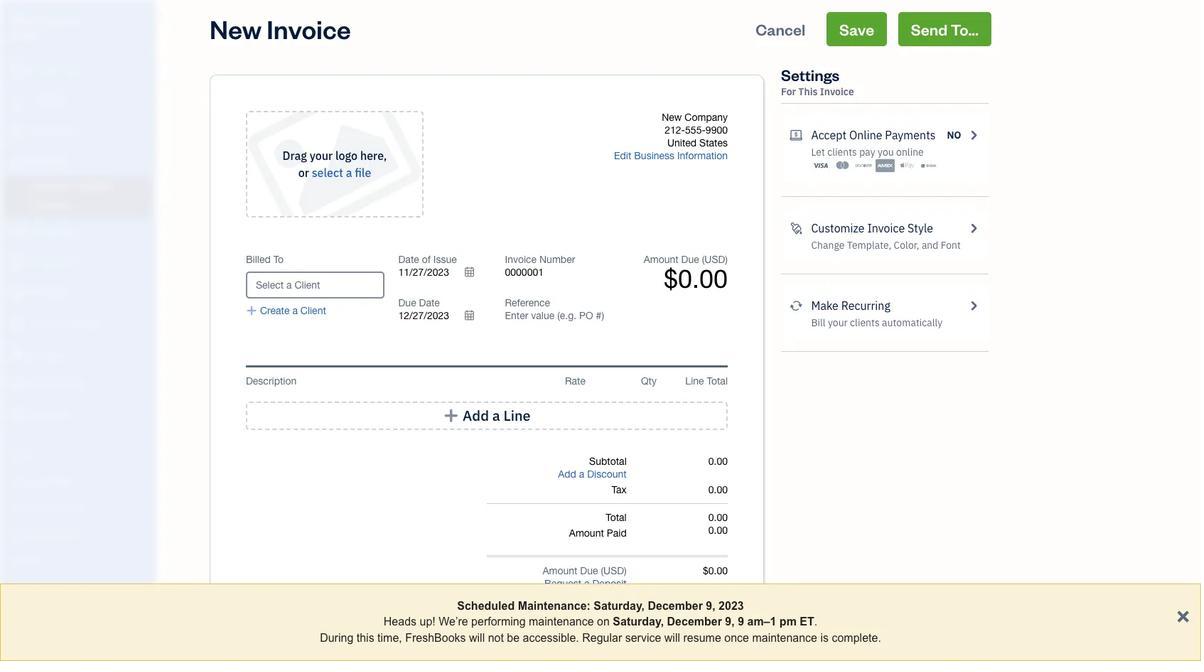 Task type: vqa. For each thing, say whether or not it's contained in the screenshot.
first Set from the bottom of the page
no



Task type: locate. For each thing, give the bounding box(es) containing it.
rate
[[565, 375, 586, 387]]

will right service
[[665, 632, 680, 644]]

your right bill
[[828, 316, 848, 329]]

Enter an Invoice # text field
[[505, 267, 545, 278]]

et
[[800, 616, 814, 628]]

0 vertical spatial (
[[702, 254, 705, 265]]

and inside main element
[[34, 501, 49, 513]]

description
[[246, 375, 297, 387]]

1 vertical spatial total
[[606, 512, 627, 523]]

1 horizontal spatial settings
[[781, 65, 840, 85]]

0 vertical spatial )
[[725, 254, 728, 265]]

your for drag
[[310, 149, 333, 163]]

a left the deposit
[[584, 578, 590, 589]]

2 chevronright image from the top
[[967, 297, 980, 314]]

bill
[[811, 316, 826, 329]]

logo
[[336, 149, 358, 163]]

new for new company owner
[[11, 13, 32, 26]]

due for $0.00
[[681, 254, 699, 265]]

1 vertical spatial chevronright image
[[967, 297, 980, 314]]

for
[[781, 85, 796, 98]]

maintenance down pm
[[752, 632, 818, 644]]

0 horizontal spatial will
[[469, 632, 485, 644]]

total right qty
[[707, 375, 728, 387]]

send to... button
[[898, 12, 992, 46]]

1 horizontal spatial due
[[580, 565, 598, 577]]

apps link
[[4, 442, 152, 467]]

1 vertical spatial due
[[398, 297, 416, 309]]

accept online payments
[[811, 128, 936, 142]]

) inside amount due ( usd ) request a deposit
[[624, 565, 627, 577]]

cancel
[[756, 19, 806, 39]]

1 horizontal spatial add
[[558, 468, 576, 480]]

0 horizontal spatial (
[[601, 565, 604, 577]]

1 horizontal spatial line
[[686, 375, 704, 387]]

up!
[[420, 616, 436, 628]]

company inside new company 212-555-9900 united states edit business information
[[685, 112, 728, 123]]

0 horizontal spatial and
[[34, 501, 49, 513]]

usd inside amount due ( usd ) $0.00
[[705, 254, 725, 265]]

a
[[346, 166, 352, 180], [292, 305, 298, 316], [492, 407, 500, 424], [579, 468, 585, 480], [584, 578, 590, 589]]

client
[[301, 305, 326, 316]]

1 vertical spatial december
[[667, 616, 722, 628]]

settings inside main element
[[11, 554, 43, 565]]

saturday, up service
[[613, 616, 664, 628]]

main element
[[0, 0, 192, 661]]

1 vertical spatial clients
[[850, 316, 880, 329]]

usd for request
[[604, 565, 624, 577]]

a left client
[[292, 305, 298, 316]]

0 horizontal spatial company
[[34, 13, 80, 26]]

timer image
[[9, 317, 26, 331]]

1 chevronright image from the top
[[967, 127, 980, 144]]

line right plus image
[[504, 407, 531, 424]]

9, left 2023
[[706, 600, 716, 612]]

2 horizontal spatial new
[[662, 112, 682, 123]]

refresh image
[[790, 297, 803, 314]]

0 vertical spatial chevronright image
[[967, 127, 980, 144]]

freshbooks
[[405, 632, 466, 644]]

usd
[[705, 254, 725, 265], [604, 565, 624, 577]]

services
[[51, 501, 86, 513]]

not
[[488, 632, 504, 644]]

bill your clients automatically
[[811, 316, 943, 329]]

0 vertical spatial total
[[707, 375, 728, 387]]

add
[[463, 407, 489, 424], [558, 468, 576, 480]]

total inside total amount paid
[[606, 512, 627, 523]]

file
[[355, 166, 371, 180]]

request a deposit button
[[545, 577, 627, 590]]

plus image
[[246, 304, 257, 317]]

invoice number
[[505, 254, 575, 265]]

1 vertical spatial line
[[504, 407, 531, 424]]

estimate image
[[9, 124, 26, 139]]

your inside drag your logo here , or select a file
[[310, 149, 333, 163]]

$0.00 inside amount due ( usd ) $0.00
[[664, 264, 728, 294]]

automatically
[[882, 316, 943, 329]]

amount inside amount due ( usd ) $0.00
[[644, 254, 679, 265]]

settings inside settings for this invoice
[[781, 65, 840, 85]]

saturday,
[[594, 600, 645, 612], [613, 616, 664, 628]]

paintbrush image
[[790, 220, 803, 237]]

0 vertical spatial 9,
[[706, 600, 716, 612]]

send to...
[[911, 19, 979, 39]]

1 vertical spatial amount
[[569, 527, 604, 539]]

Client text field
[[247, 273, 383, 297]]

amount inside amount due ( usd ) request a deposit
[[543, 565, 578, 577]]

your up select
[[310, 149, 333, 163]]

0 horizontal spatial 9,
[[706, 600, 716, 612]]

template,
[[847, 239, 892, 252]]

clients down recurring
[[850, 316, 880, 329]]

edit business information button
[[614, 149, 728, 162]]

owner
[[11, 28, 40, 40]]

saturday, up on
[[594, 600, 645, 612]]

date up 12/27/2023
[[419, 297, 440, 309]]

add inside button
[[463, 407, 489, 424]]

plus image
[[443, 409, 459, 423]]

date left of
[[398, 254, 419, 265]]

0 vertical spatial saturday,
[[594, 600, 645, 612]]

recurring
[[841, 299, 891, 313]]

a inside button
[[492, 407, 500, 424]]

0 vertical spatial add
[[463, 407, 489, 424]]

9, left "9"
[[725, 616, 735, 628]]

0 vertical spatial maintenance
[[529, 616, 594, 628]]

2 horizontal spatial due
[[681, 254, 699, 265]]

bank
[[11, 527, 31, 539]]

0 horizontal spatial settings
[[11, 554, 43, 565]]

a left discount
[[579, 468, 585, 480]]

amount due ( usd ) request a deposit
[[543, 565, 627, 589]]

and right items
[[34, 501, 49, 513]]

212-
[[665, 124, 685, 136]]

apple pay image
[[898, 159, 917, 173]]

client image
[[9, 94, 26, 108]]

0 vertical spatial usd
[[705, 254, 725, 265]]

1 horizontal spatial will
[[665, 632, 680, 644]]

0 horizontal spatial total
[[606, 512, 627, 523]]

1 horizontal spatial usd
[[705, 254, 725, 265]]

1 vertical spatial usd
[[604, 565, 624, 577]]

chart image
[[9, 378, 26, 392]]

0 vertical spatial amount
[[644, 254, 679, 265]]

settings up this
[[781, 65, 840, 85]]

save button
[[827, 12, 887, 46]]

0 horizontal spatial maintenance
[[529, 616, 594, 628]]

( inside amount due ( usd ) request a deposit
[[601, 565, 604, 577]]

12/27/2023
[[398, 310, 449, 321]]

settings
[[781, 65, 840, 85], [11, 554, 43, 565]]

new inside new company 212-555-9900 united states edit business information
[[662, 112, 682, 123]]

1 vertical spatial saturday,
[[613, 616, 664, 628]]

apps
[[11, 449, 32, 460]]

1 horizontal spatial your
[[828, 316, 848, 329]]

discover image
[[854, 159, 874, 173]]

9,
[[706, 600, 716, 612], [725, 616, 735, 628]]

amount for request
[[543, 565, 578, 577]]

1 vertical spatial and
[[34, 501, 49, 513]]

company up owner
[[34, 13, 80, 26]]

0 vertical spatial clients
[[828, 146, 857, 159]]

due
[[681, 254, 699, 265], [398, 297, 416, 309], [580, 565, 598, 577]]

1 vertical spatial your
[[828, 316, 848, 329]]

change template, color, and font
[[811, 239, 961, 252]]

total up paid
[[606, 512, 627, 523]]

2 will from the left
[[665, 632, 680, 644]]

amount inside total amount paid
[[569, 527, 604, 539]]

1 vertical spatial date
[[419, 297, 440, 309]]

invoice
[[267, 12, 351, 45], [820, 85, 854, 98], [868, 221, 905, 235], [505, 254, 537, 265]]

drag your logo here , or select a file
[[283, 149, 387, 180]]

clients down 'accept'
[[828, 146, 857, 159]]

usd inside amount due ( usd ) request a deposit
[[604, 565, 624, 577]]

create a client
[[260, 305, 326, 316]]

0 horizontal spatial new
[[11, 13, 32, 26]]

maintenance down maintenance:
[[529, 616, 594, 628]]

december
[[648, 600, 703, 612], [667, 616, 722, 628]]

items
[[11, 501, 33, 513]]

chevronright image
[[967, 127, 980, 144], [967, 297, 980, 314]]

0 horizontal spatial line
[[504, 407, 531, 424]]

invoice image
[[9, 155, 26, 169]]

2 vertical spatial due
[[580, 565, 598, 577]]

project image
[[9, 286, 26, 301]]

0 horizontal spatial due
[[398, 297, 416, 309]]

chevronright image for no
[[967, 127, 980, 144]]

of
[[422, 254, 431, 265]]

2 vertical spatial amount
[[543, 565, 578, 577]]

1 horizontal spatial (
[[702, 254, 705, 265]]

1 horizontal spatial total
[[707, 375, 728, 387]]

Issue date in MM/DD/YYYY format text field
[[398, 267, 484, 278]]

clients
[[828, 146, 857, 159], [850, 316, 880, 329]]

total amount paid
[[569, 512, 627, 539]]

( inside amount due ( usd ) $0.00
[[702, 254, 705, 265]]

0 horizontal spatial usd
[[604, 565, 624, 577]]

a left file
[[346, 166, 352, 180]]

company inside the new company owner
[[34, 13, 80, 26]]

connections
[[33, 527, 83, 539]]

0 horizontal spatial )
[[624, 565, 627, 577]]

0 vertical spatial due
[[681, 254, 699, 265]]

due inside amount due ( usd ) $0.00
[[681, 254, 699, 265]]

am–1
[[747, 616, 777, 628]]

1 horizontal spatial new
[[210, 12, 262, 45]]

1 vertical spatial (
[[601, 565, 604, 577]]

0 vertical spatial line
[[686, 375, 704, 387]]

4 0.00 from the top
[[709, 525, 728, 536]]

line right qty
[[686, 375, 704, 387]]

and down style
[[922, 239, 939, 252]]

new inside the new company owner
[[11, 13, 32, 26]]

add right plus image
[[463, 407, 489, 424]]

1 horizontal spatial maintenance
[[752, 632, 818, 644]]

Notes text field
[[246, 636, 728, 648]]

1 horizontal spatial company
[[685, 112, 728, 123]]

accept
[[811, 128, 847, 142]]

line inside the add a line button
[[504, 407, 531, 424]]

1 horizontal spatial )
[[725, 254, 728, 265]]

a right plus image
[[492, 407, 500, 424]]

0 vertical spatial company
[[34, 13, 80, 26]]

items and services link
[[4, 495, 152, 520]]

company up the 9900
[[685, 112, 728, 123]]

due inside amount due ( usd ) request a deposit
[[580, 565, 598, 577]]

amount
[[644, 254, 679, 265], [569, 527, 604, 539], [543, 565, 578, 577]]

(
[[702, 254, 705, 265], [601, 565, 604, 577]]

customize invoice style
[[811, 221, 933, 235]]

new
[[210, 12, 262, 45], [11, 13, 32, 26], [662, 112, 682, 123]]

1 horizontal spatial 9,
[[725, 616, 735, 628]]

will
[[469, 632, 485, 644], [665, 632, 680, 644]]

0 horizontal spatial add
[[463, 407, 489, 424]]

1 vertical spatial )
[[624, 565, 627, 577]]

number
[[540, 254, 575, 265]]

settings down bank
[[11, 554, 43, 565]]

0 vertical spatial your
[[310, 149, 333, 163]]

a inside button
[[292, 305, 298, 316]]

0 horizontal spatial your
[[310, 149, 333, 163]]

chevronright image for make recurring
[[967, 297, 980, 314]]

line
[[686, 375, 704, 387], [504, 407, 531, 424]]

0.00
[[709, 456, 728, 467], [709, 484, 728, 495], [709, 512, 728, 523], [709, 525, 728, 536]]

will left not
[[469, 632, 485, 644]]

1 vertical spatial company
[[685, 112, 728, 123]]

2 0.00 from the top
[[709, 484, 728, 495]]

invoice inside settings for this invoice
[[820, 85, 854, 98]]

payment image
[[9, 225, 26, 240]]

company
[[34, 13, 80, 26], [685, 112, 728, 123]]

1 vertical spatial 9,
[[725, 616, 735, 628]]

new for new company 212-555-9900 united states edit business information
[[662, 112, 682, 123]]

)
[[725, 254, 728, 265], [624, 565, 627, 577]]

0 vertical spatial $0.00
[[664, 264, 728, 294]]

1 vertical spatial add
[[558, 468, 576, 480]]

add left discount
[[558, 468, 576, 480]]

0 vertical spatial settings
[[781, 65, 840, 85]]

0 vertical spatial and
[[922, 239, 939, 252]]

) inside amount due ( usd ) $0.00
[[725, 254, 728, 265]]

new for new invoice
[[210, 12, 262, 45]]

1 vertical spatial settings
[[11, 554, 43, 565]]



Task type: describe. For each thing, give the bounding box(es) containing it.
chevronright image
[[967, 220, 980, 237]]

billed to
[[246, 254, 284, 265]]

subtotal
[[589, 456, 627, 467]]

mastercard image
[[833, 159, 852, 173]]

due for request
[[580, 565, 598, 577]]

online
[[896, 146, 924, 159]]

style
[[908, 221, 933, 235]]

a inside amount due ( usd ) request a deposit
[[584, 578, 590, 589]]

send
[[911, 19, 948, 39]]

× dialog
[[0, 584, 1201, 661]]

0 vertical spatial december
[[648, 600, 703, 612]]

here
[[360, 149, 384, 163]]

this
[[357, 632, 374, 644]]

you
[[878, 146, 894, 159]]

let
[[811, 146, 825, 159]]

discount
[[587, 468, 627, 480]]

subtotal add a discount tax
[[558, 456, 627, 495]]

new company owner
[[11, 13, 80, 40]]

onlinesales image
[[790, 127, 803, 144]]

dashboard image
[[9, 63, 26, 77]]

heads
[[384, 616, 417, 628]]

team members
[[11, 475, 73, 486]]

settings link
[[4, 547, 152, 572]]

12/27/2023 button
[[398, 309, 484, 322]]

× button
[[1177, 601, 1190, 628]]

a inside drag your logo here , or select a file
[[346, 166, 352, 180]]

due inside due date 12/27/2023
[[398, 297, 416, 309]]

add a line button
[[246, 402, 728, 430]]

money image
[[9, 348, 26, 362]]

1 vertical spatial maintenance
[[752, 632, 818, 644]]

1 will from the left
[[469, 632, 485, 644]]

visa image
[[811, 159, 831, 173]]

tax
[[612, 484, 627, 495]]

555-
[[685, 124, 706, 136]]

be
[[507, 632, 520, 644]]

once
[[725, 632, 749, 644]]

make recurring
[[811, 299, 891, 313]]

accessible.
[[523, 632, 579, 644]]

new company 212-555-9900 united states edit business information
[[614, 112, 728, 161]]

members
[[35, 475, 73, 486]]

) for request
[[624, 565, 627, 577]]

to
[[273, 254, 284, 265]]

business
[[634, 150, 675, 161]]

( for $0.00
[[702, 254, 705, 265]]

add a discount button
[[558, 468, 627, 481]]

complete.
[[832, 632, 881, 644]]

time,
[[378, 632, 402, 644]]

request
[[545, 578, 582, 589]]

) for $0.00
[[725, 254, 728, 265]]

save
[[840, 19, 874, 39]]

cancel button
[[743, 12, 818, 46]]

pm
[[780, 616, 797, 628]]

this
[[799, 85, 818, 98]]

during
[[320, 632, 354, 644]]

american express image
[[876, 159, 895, 173]]

we're
[[439, 616, 468, 628]]

online
[[849, 128, 883, 142]]

report image
[[9, 409, 26, 423]]

to...
[[951, 19, 979, 39]]

on
[[597, 616, 610, 628]]

pay
[[860, 146, 876, 159]]

date inside due date 12/27/2023
[[419, 297, 440, 309]]

1 horizontal spatial and
[[922, 239, 939, 252]]

settings for settings
[[11, 554, 43, 565]]

billed
[[246, 254, 271, 265]]

company for new company owner
[[34, 13, 80, 26]]

Reference Number text field
[[505, 310, 605, 321]]

color,
[[894, 239, 920, 252]]

1 0.00 from the top
[[709, 456, 728, 467]]

new invoice
[[210, 12, 351, 45]]

bank connections
[[11, 527, 83, 539]]

expense image
[[9, 256, 26, 270]]

amount due ( usd ) $0.00
[[644, 254, 728, 294]]

performing
[[471, 616, 526, 628]]

issue
[[433, 254, 457, 265]]

states
[[700, 137, 728, 149]]

scheduled maintenance: saturday, december 9, 2023 heads up! we're performing maintenance on saturday, december 9, 9 am–1 pm et . during this time, freshbooks will not be accessible. regular service will resume once maintenance is complete.
[[320, 600, 881, 644]]

make
[[811, 299, 839, 313]]

resume
[[683, 632, 721, 644]]

information
[[677, 150, 728, 161]]

deposit
[[593, 578, 627, 589]]

drag
[[283, 149, 307, 163]]

service
[[625, 632, 661, 644]]

settings for settings for this invoice
[[781, 65, 840, 85]]

add inside subtotal add a discount tax
[[558, 468, 576, 480]]

united
[[667, 137, 697, 149]]

team members link
[[4, 468, 152, 493]]

regular
[[582, 632, 622, 644]]

let clients pay you online
[[811, 146, 924, 159]]

a inside subtotal add a discount tax
[[579, 468, 585, 480]]

company for new company 212-555-9900 united states edit business information
[[685, 112, 728, 123]]

bank connections link
[[4, 521, 152, 546]]

payments
[[885, 128, 936, 142]]

your for bill
[[828, 316, 848, 329]]

bank image
[[919, 159, 938, 173]]

or
[[298, 166, 309, 180]]

create
[[260, 305, 290, 316]]

0 vertical spatial date
[[398, 254, 419, 265]]

×
[[1177, 601, 1190, 628]]

amount for $0.00
[[644, 254, 679, 265]]

9900
[[706, 124, 728, 136]]

usd for $0.00
[[705, 254, 725, 265]]

change
[[811, 239, 845, 252]]

due date 12/27/2023
[[398, 297, 449, 321]]

1 vertical spatial $0.00
[[703, 565, 728, 577]]

,
[[384, 149, 387, 163]]

settings for this invoice
[[781, 65, 854, 98]]

add a line
[[463, 407, 531, 424]]

customize
[[811, 221, 865, 235]]

no
[[947, 129, 962, 141]]

edit
[[614, 150, 632, 161]]

line total
[[686, 375, 728, 387]]

( for request
[[601, 565, 604, 577]]

font
[[941, 239, 961, 252]]

0.00 0.00
[[709, 512, 728, 536]]

reference
[[505, 297, 550, 309]]

3 0.00 from the top
[[709, 512, 728, 523]]



